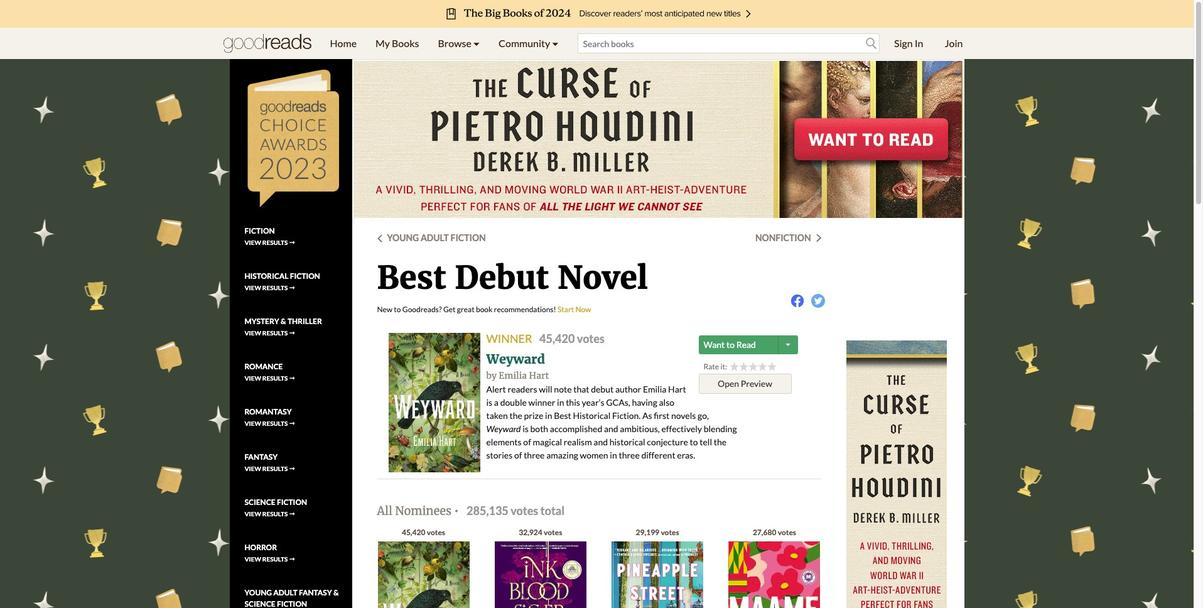 Task type: locate. For each thing, give the bounding box(es) containing it.
2 weyward from the top
[[487, 423, 521, 434]]

3 → from the top
[[289, 329, 296, 337]]

of right stories at bottom
[[515, 450, 522, 461]]

weyward by emilia hart image left a
[[389, 333, 480, 472]]

4 → from the top
[[289, 375, 296, 382]]

2 vertical spatial to
[[690, 437, 698, 447]]

advertisement element
[[354, 61, 963, 218], [847, 341, 947, 608]]

it:
[[721, 362, 728, 371]]

1 horizontal spatial in
[[557, 397, 565, 408]]

in
[[557, 397, 565, 408], [545, 410, 553, 421], [610, 450, 617, 461]]

1 horizontal spatial the
[[714, 437, 727, 447]]

votes right 27,680
[[778, 528, 797, 537]]

conjecture
[[647, 437, 689, 447]]

fiction inside fiction view results →
[[245, 226, 275, 236]]

0 horizontal spatial adult
[[273, 588, 298, 598]]

0 vertical spatial young
[[387, 232, 419, 243]]

young for young adult fiction
[[387, 232, 419, 243]]

1 horizontal spatial 45,420
[[540, 332, 575, 346]]

view inside romance view results →
[[245, 375, 261, 382]]

0 vertical spatial the
[[510, 410, 523, 421]]

▾ right browse
[[474, 37, 480, 49]]

Search for books to add to your shelves search field
[[578, 33, 880, 53]]

emilia
[[499, 370, 527, 381], [643, 384, 667, 395]]

share on facebook image
[[791, 294, 805, 308]]

0 horizontal spatial is
[[487, 397, 493, 408]]

results up the 'mystery'
[[263, 284, 288, 292]]

best down this
[[554, 410, 572, 421]]

0 horizontal spatial hart
[[529, 370, 549, 381]]

→ down romantasy
[[289, 420, 296, 427]]

1 horizontal spatial young
[[387, 232, 419, 243]]

votes right the 29,199
[[661, 528, 680, 537]]

▾ right community
[[553, 37, 559, 49]]

1 science from the top
[[245, 498, 276, 507]]

emilia inside winner 45,420 votes weyward by emilia hart
[[499, 370, 527, 381]]

45,420
[[540, 332, 575, 346], [402, 528, 426, 537]]

weyward up elements
[[487, 423, 521, 434]]

as
[[643, 410, 653, 421]]

4 results from the top
[[263, 375, 288, 382]]

6 results from the top
[[263, 465, 288, 473]]

want to read button
[[704, 336, 756, 354]]

eras.
[[678, 450, 696, 461]]

browse ▾
[[438, 37, 480, 49]]

great
[[457, 305, 475, 314]]

young
[[387, 232, 419, 243], [245, 588, 272, 598]]

fiction.
[[613, 410, 641, 421]]

fantasy inside young adult fantasy & science fiction
[[299, 588, 332, 598]]

nonfiction link
[[756, 232, 822, 243]]

join
[[945, 37, 964, 49]]

votes down total
[[544, 528, 563, 537]]

→ up romantasy
[[289, 375, 296, 382]]

to left tell
[[690, 437, 698, 447]]

having
[[632, 397, 658, 408]]

share on twitter image
[[811, 294, 825, 308]]

2 view from the top
[[245, 284, 261, 292]]

0 vertical spatial science
[[245, 498, 276, 507]]

in down "winner"
[[545, 410, 553, 421]]

45,420 votes
[[402, 528, 446, 537]]

→ up thriller
[[289, 284, 296, 292]]

results
[[263, 239, 288, 247], [263, 284, 288, 292], [263, 329, 288, 337], [263, 375, 288, 382], [263, 420, 288, 427], [263, 465, 288, 473], [263, 510, 288, 518], [263, 556, 288, 563]]

weyward by emilia hart image down 45,420 votes
[[378, 542, 470, 608]]

first
[[654, 410, 670, 421]]

fiction
[[245, 226, 275, 236], [451, 232, 486, 243], [290, 272, 320, 281], [277, 498, 307, 507], [277, 600, 307, 608]]

fiction inside science fiction view results →
[[277, 498, 307, 507]]

hart up also
[[669, 384, 687, 395]]

the
[[510, 410, 523, 421], [714, 437, 727, 447]]

45,420 inside winner 45,420 votes weyward by emilia hart
[[540, 332, 575, 346]]

weyward
[[487, 351, 545, 367], [487, 423, 521, 434]]

0 vertical spatial adult
[[421, 232, 449, 243]]

the down blending
[[714, 437, 727, 447]]

1 results from the top
[[263, 239, 288, 247]]

and down fiction.
[[604, 423, 619, 434]]

1 vertical spatial &
[[334, 588, 339, 598]]

0 vertical spatial hart
[[529, 370, 549, 381]]

fiction up thriller
[[290, 272, 320, 281]]

weyward link
[[487, 351, 545, 367]]

results inside science fiction view results →
[[263, 510, 288, 518]]

adult for fiction
[[421, 232, 449, 243]]

recommendations!
[[494, 305, 556, 314]]

start now link
[[558, 305, 592, 314]]

&
[[281, 317, 286, 326], [334, 588, 339, 598]]

1 horizontal spatial emilia
[[643, 384, 667, 395]]

results down romance
[[263, 375, 288, 382]]

0 horizontal spatial to
[[394, 305, 401, 314]]

→ up science fiction view results →
[[289, 465, 296, 473]]

to inside want to read button
[[727, 339, 735, 350]]

of
[[524, 437, 531, 447], [515, 450, 522, 461]]

1 horizontal spatial hart
[[669, 384, 687, 395]]

0 vertical spatial weyward by emilia hart image
[[389, 333, 480, 472]]

emilia up having
[[643, 384, 667, 395]]

1 horizontal spatial best
[[554, 410, 572, 421]]

view down romantasy
[[245, 420, 261, 427]]

▾ inside dropdown button
[[553, 37, 559, 49]]

different
[[642, 450, 676, 461]]

young adult fantasy & science fiction
[[245, 588, 339, 608]]

results up horror
[[263, 510, 288, 518]]

three down historical
[[619, 450, 640, 461]]

▾ inside popup button
[[474, 37, 480, 49]]

0 horizontal spatial young
[[245, 588, 272, 598]]

7 results from the top
[[263, 510, 288, 518]]

1 → from the top
[[289, 239, 296, 247]]

1 horizontal spatial to
[[690, 437, 698, 447]]

view up science fiction view results →
[[245, 465, 261, 473]]

is both accomplished and ambitious, effectively blending elements of magical realism and historical conjecture to tell the stories of three amazing women in three different eras.
[[487, 423, 737, 461]]

group
[[730, 362, 777, 371]]

27,680 votes
[[753, 528, 797, 537]]

0 horizontal spatial &
[[281, 317, 286, 326]]

1 ▾ from the left
[[474, 37, 480, 49]]

fiction up historical fiction view results →
[[245, 226, 275, 236]]

0 vertical spatial to
[[394, 305, 401, 314]]

results inside horror view results →
[[263, 556, 288, 563]]

mystery
[[245, 317, 279, 326]]

best
[[377, 258, 446, 298], [554, 410, 572, 421]]

menu
[[321, 28, 568, 59]]

results inside 'mystery & thriller view results →'
[[263, 329, 288, 337]]

best up goodreads?
[[377, 258, 446, 298]]

0 horizontal spatial fantasy
[[245, 453, 278, 462]]

2 horizontal spatial in
[[610, 450, 617, 461]]

1 vertical spatial in
[[545, 410, 553, 421]]

votes up 32,924
[[511, 504, 539, 517]]

to right new
[[394, 305, 401, 314]]

nonfiction
[[756, 232, 811, 243]]

is left both
[[523, 423, 529, 434]]

0 vertical spatial and
[[604, 423, 619, 434]]

6 view from the top
[[245, 465, 261, 473]]

votes for 45,420 votes
[[427, 528, 446, 537]]

results down the 'mystery'
[[263, 329, 288, 337]]

0 horizontal spatial 45,420
[[402, 528, 426, 537]]

is left a
[[487, 397, 493, 408]]

historical down year's
[[573, 410, 611, 421]]

0 horizontal spatial of
[[515, 450, 522, 461]]

7 → from the top
[[289, 510, 296, 518]]

0 horizontal spatial in
[[545, 410, 553, 421]]

1 vertical spatial young
[[245, 588, 272, 598]]

1 horizontal spatial ▾
[[553, 37, 559, 49]]

best inside alert readers will note that debut author emilia hart is a double winner in this year's gcas, having also taken the prize in best historical fiction. as first novels go, weyward
[[554, 410, 572, 421]]

is
[[487, 397, 493, 408], [523, 423, 529, 434]]

view inside historical fiction view results →
[[245, 284, 261, 292]]

in inside the is both accomplished and ambitious, effectively blending elements of magical realism and historical conjecture to tell the stories of three amazing women in three different eras.
[[610, 450, 617, 461]]

in down historical
[[610, 450, 617, 461]]

adult
[[421, 232, 449, 243], [273, 588, 298, 598]]

3 view from the top
[[245, 329, 261, 337]]

8 → from the top
[[289, 556, 296, 563]]

1 vertical spatial fantasy
[[299, 588, 332, 598]]

results up historical fiction view results →
[[263, 239, 288, 247]]

0 horizontal spatial ▾
[[474, 37, 480, 49]]

0 horizontal spatial three
[[524, 450, 545, 461]]

2 → from the top
[[289, 284, 296, 292]]

science down fantasy view results → at left bottom
[[245, 498, 276, 507]]

▾
[[474, 37, 480, 49], [553, 37, 559, 49]]

1 view from the top
[[245, 239, 261, 247]]

→ down thriller
[[289, 329, 296, 337]]

this
[[566, 397, 580, 408]]

start
[[558, 305, 574, 314]]

and up women
[[594, 437, 608, 447]]

1 vertical spatial the
[[714, 437, 727, 447]]

historical inside historical fiction view results →
[[245, 272, 289, 281]]

fiction down horror view results →
[[277, 600, 307, 608]]

blending
[[704, 423, 737, 434]]

view up the 'mystery'
[[245, 284, 261, 292]]

→ inside historical fiction view results →
[[289, 284, 296, 292]]

2 results from the top
[[263, 284, 288, 292]]

view down romance
[[245, 375, 261, 382]]

0 vertical spatial historical
[[245, 272, 289, 281]]

0 vertical spatial is
[[487, 397, 493, 408]]

1 vertical spatial historical
[[573, 410, 611, 421]]

1 vertical spatial to
[[727, 339, 735, 350]]

view up historical fiction view results →
[[245, 239, 261, 247]]

0 vertical spatial emilia
[[499, 370, 527, 381]]

women
[[580, 450, 609, 461]]

emilia up readers
[[499, 370, 527, 381]]

votes down nominees on the bottom left of the page
[[427, 528, 446, 537]]

2 ▾ from the left
[[553, 37, 559, 49]]

my books
[[376, 37, 419, 49]]

45,420 down nominees on the bottom left of the page
[[402, 528, 426, 537]]

0 vertical spatial 45,420
[[540, 332, 575, 346]]

→
[[289, 239, 296, 247], [289, 284, 296, 292], [289, 329, 296, 337], [289, 375, 296, 382], [289, 420, 296, 427], [289, 465, 296, 473], [289, 510, 296, 518], [289, 556, 296, 563]]

hart up will
[[529, 370, 549, 381]]

historical down fiction view results →
[[245, 272, 289, 281]]

votes inside winner 45,420 votes weyward by emilia hart
[[577, 332, 605, 346]]

6 → from the top
[[289, 465, 296, 473]]

1 horizontal spatial of
[[524, 437, 531, 447]]

4 view from the top
[[245, 375, 261, 382]]

0 vertical spatial fantasy
[[245, 453, 278, 462]]

1 vertical spatial weyward
[[487, 423, 521, 434]]

new to goodreads? get great book recommendations! start now
[[377, 305, 592, 314]]

votes down now
[[577, 332, 605, 346]]

•
[[454, 504, 459, 518]]

results down romantasy
[[263, 420, 288, 427]]

fiction down fantasy view results → at left bottom
[[277, 498, 307, 507]]

1 vertical spatial hart
[[669, 384, 687, 395]]

open preview
[[718, 378, 773, 389]]

0 horizontal spatial the
[[510, 410, 523, 421]]

the down double
[[510, 410, 523, 421]]

0 horizontal spatial emilia
[[499, 370, 527, 381]]

weyward up emilia hart link
[[487, 351, 545, 367]]

of down both
[[524, 437, 531, 447]]

0 vertical spatial weyward
[[487, 351, 545, 367]]

young adult fantasy & science fiction link
[[245, 588, 342, 608]]

0 horizontal spatial best
[[377, 258, 446, 298]]

rate
[[704, 362, 719, 371]]

results up science fiction view results →
[[263, 465, 288, 473]]

→ inside the romantasy view results →
[[289, 420, 296, 427]]

5 view from the top
[[245, 420, 261, 427]]

1 vertical spatial is
[[523, 423, 529, 434]]

1 vertical spatial best
[[554, 410, 572, 421]]

1 vertical spatial and
[[594, 437, 608, 447]]

1 horizontal spatial is
[[523, 423, 529, 434]]

view inside the romantasy view results →
[[245, 420, 261, 427]]

0 vertical spatial of
[[524, 437, 531, 447]]

view up horror
[[245, 510, 261, 518]]

2 science from the top
[[245, 600, 276, 608]]

view down the 'mystery'
[[245, 329, 261, 337]]

historical
[[245, 272, 289, 281], [573, 410, 611, 421]]

45,420 down start
[[540, 332, 575, 346]]

three down magical at the bottom left of page
[[524, 450, 545, 461]]

double
[[501, 397, 527, 408]]

1 weyward from the top
[[487, 351, 545, 367]]

8 results from the top
[[263, 556, 288, 563]]

get
[[444, 305, 456, 314]]

5 → from the top
[[289, 420, 296, 427]]

view inside fiction view results →
[[245, 239, 261, 247]]

to left read
[[727, 339, 735, 350]]

0 vertical spatial &
[[281, 317, 286, 326]]

1 horizontal spatial three
[[619, 450, 640, 461]]

romantasy
[[245, 407, 292, 417]]

young inside young adult fantasy & science fiction
[[245, 588, 272, 598]]

0 horizontal spatial historical
[[245, 272, 289, 281]]

→ up young adult fantasy & science fiction link
[[289, 556, 296, 563]]

2 vertical spatial in
[[610, 450, 617, 461]]

5 results from the top
[[263, 420, 288, 427]]

29,199 votes
[[636, 528, 680, 537]]

→ up historical fiction view results →
[[289, 239, 296, 247]]

& inside 'mystery & thriller view results →'
[[281, 317, 286, 326]]

science down horror view results →
[[245, 600, 276, 608]]

0 vertical spatial best
[[377, 258, 446, 298]]

1 vertical spatial emilia
[[643, 384, 667, 395]]

1 horizontal spatial adult
[[421, 232, 449, 243]]

results down horror
[[263, 556, 288, 563]]

three
[[524, 450, 545, 461], [619, 450, 640, 461]]

the most anticipated books of 2024 image
[[95, 0, 1100, 28]]

adult inside young adult fantasy & science fiction
[[273, 588, 298, 598]]

weyward by emilia hart image
[[389, 333, 480, 472], [378, 542, 470, 608]]

→ up horror view results →
[[289, 510, 296, 518]]

8 view from the top
[[245, 556, 261, 563]]

view down horror
[[245, 556, 261, 563]]

to
[[394, 305, 401, 314], [727, 339, 735, 350], [690, 437, 698, 447]]

home link
[[321, 28, 366, 59]]

7 view from the top
[[245, 510, 261, 518]]

1 horizontal spatial historical
[[573, 410, 611, 421]]

that
[[574, 384, 590, 395]]

1 horizontal spatial &
[[334, 588, 339, 598]]

in left this
[[557, 397, 565, 408]]

alert
[[487, 384, 506, 395]]

1 vertical spatial of
[[515, 450, 522, 461]]

→ inside 'mystery & thriller view results →'
[[289, 329, 296, 337]]

1 vertical spatial science
[[245, 600, 276, 608]]

1 vertical spatial adult
[[273, 588, 298, 598]]

1 horizontal spatial fantasy
[[299, 588, 332, 598]]

in for will
[[545, 410, 553, 421]]

home
[[330, 37, 357, 49]]

2 horizontal spatial to
[[727, 339, 735, 350]]

3 results from the top
[[263, 329, 288, 337]]

votes for 27,680 votes
[[778, 528, 797, 537]]

is inside alert readers will note that debut author emilia hart is a double winner in this year's gcas, having also taken the prize in best historical fiction. as first novels go, weyward
[[487, 397, 493, 408]]

books
[[392, 37, 419, 49]]



Task type: describe. For each thing, give the bounding box(es) containing it.
results inside the romantasy view results →
[[263, 420, 288, 427]]

ambitious,
[[620, 423, 660, 434]]

year's
[[582, 397, 605, 408]]

winner
[[529, 397, 556, 408]]

all nominees • 285,135 votes total
[[377, 504, 565, 518]]

community ▾ button
[[490, 28, 568, 59]]

young adult fiction link
[[377, 232, 486, 243]]

all
[[377, 504, 393, 518]]

fantasy inside fantasy view results →
[[245, 453, 278, 462]]

by
[[487, 370, 497, 381]]

votes inside all nominees • 285,135 votes total
[[511, 504, 539, 517]]

the inside the is both accomplished and ambitious, effectively blending elements of magical realism and historical conjecture to tell the stories of three amazing women in three different eras.
[[714, 437, 727, 447]]

sign
[[895, 37, 913, 49]]

my books link
[[366, 28, 429, 59]]

open preview link
[[699, 374, 792, 394]]

weyward inside winner 45,420 votes weyward by emilia hart
[[487, 351, 545, 367]]

romance
[[245, 362, 283, 372]]

0 vertical spatial in
[[557, 397, 565, 408]]

view inside 'mystery & thriller view results →'
[[245, 329, 261, 337]]

& inside young adult fantasy & science fiction
[[334, 588, 339, 598]]

science inside science fiction view results →
[[245, 498, 276, 507]]

novels
[[672, 410, 696, 421]]

science fiction view results →
[[245, 498, 307, 518]]

1 three from the left
[[524, 450, 545, 461]]

32,924
[[519, 528, 543, 537]]

novel
[[558, 258, 648, 298]]

fiction view results →
[[245, 226, 296, 247]]

accomplished
[[550, 423, 603, 434]]

both
[[531, 423, 549, 434]]

debut
[[455, 258, 549, 298]]

book
[[476, 305, 493, 314]]

romantasy view results →
[[245, 407, 296, 427]]

magical
[[533, 437, 562, 447]]

browse
[[438, 37, 472, 49]]

winner 45,420 votes weyward by emilia hart
[[487, 332, 605, 381]]

young for young adult fantasy & science fiction
[[245, 588, 272, 598]]

rate it:
[[704, 362, 728, 371]]

historical inside alert readers will note that debut author emilia hart is a double winner in this year's gcas, having also taken the prize in best historical fiction. as first novels go, weyward
[[573, 410, 611, 421]]

ink blood sister scribe by emma törzs image
[[495, 542, 587, 608]]

1 vertical spatial 45,420
[[402, 528, 426, 537]]

my
[[376, 37, 390, 49]]

author
[[616, 384, 642, 395]]

view inside fantasy view results →
[[245, 465, 261, 473]]

adult for fantasy
[[273, 588, 298, 598]]

is inside the is both accomplished and ambitious, effectively blending elements of magical realism and historical conjecture to tell the stories of three amazing women in three different eras.
[[523, 423, 529, 434]]

to inside the is both accomplished and ambitious, effectively blending elements of magical realism and historical conjecture to tell the stories of three amazing women in three different eras.
[[690, 437, 698, 447]]

readers
[[508, 384, 538, 395]]

2 three from the left
[[619, 450, 640, 461]]

horror view results →
[[245, 543, 296, 563]]

new
[[377, 305, 393, 314]]

2023 goodreads choice awards image
[[245, 69, 339, 208]]

1 vertical spatial weyward by emilia hart image
[[378, 542, 470, 608]]

emilia hart link
[[499, 370, 549, 381]]

1 vertical spatial advertisement element
[[847, 341, 947, 608]]

→ inside fiction view results →
[[289, 239, 296, 247]]

now
[[576, 305, 592, 314]]

community ▾
[[499, 37, 559, 49]]

gcas,
[[607, 397, 631, 408]]

▾ for community ▾
[[553, 37, 559, 49]]

0 vertical spatial advertisement element
[[354, 61, 963, 218]]

pineapple street by jenny   jackson image
[[612, 542, 704, 608]]

fantasy view results →
[[245, 453, 296, 473]]

285,135
[[467, 504, 509, 517]]

hart inside winner 45,420 votes weyward by emilia hart
[[529, 370, 549, 381]]

Search books text field
[[578, 33, 880, 53]]

menu containing home
[[321, 28, 568, 59]]

▾ for browse ▾
[[474, 37, 480, 49]]

goodreads?
[[403, 305, 442, 314]]

realism
[[564, 437, 592, 447]]

winner
[[487, 332, 533, 346]]

go,
[[698, 410, 709, 421]]

→ inside horror view results →
[[289, 556, 296, 563]]

29,199
[[636, 528, 660, 537]]

best debut novel
[[377, 258, 648, 298]]

results inside fiction view results →
[[263, 239, 288, 247]]

young adult fiction
[[387, 232, 486, 243]]

sign in link
[[885, 28, 933, 59]]

in
[[915, 37, 924, 49]]

alert readers will note that debut author emilia hart is a double winner in this year's gcas, having also taken the prize in best historical fiction. as first novels go, weyward
[[487, 384, 709, 434]]

romance view results →
[[245, 362, 296, 382]]

taken
[[487, 410, 508, 421]]

→ inside fantasy view results →
[[289, 465, 296, 473]]

view inside horror view results →
[[245, 556, 261, 563]]

open
[[718, 378, 740, 389]]

votes for 32,924 votes
[[544, 528, 563, 537]]

elements
[[487, 437, 522, 447]]

note
[[554, 384, 572, 395]]

to for new
[[394, 305, 401, 314]]

to for want
[[727, 339, 735, 350]]

in for accomplished
[[610, 450, 617, 461]]

the inside alert readers will note that debut author emilia hart is a double winner in this year's gcas, having also taken the prize in best historical fiction. as first novels go, weyward
[[510, 410, 523, 421]]

total
[[541, 504, 565, 517]]

hart inside alert readers will note that debut author emilia hart is a double winner in this year's gcas, having also taken the prize in best historical fiction. as first novels go, weyward
[[669, 384, 687, 395]]

historical
[[610, 437, 646, 447]]

science inside young adult fantasy & science fiction
[[245, 600, 276, 608]]

will
[[539, 384, 553, 395]]

effectively
[[662, 423, 702, 434]]

read
[[737, 339, 756, 350]]

→ inside science fiction view results →
[[289, 510, 296, 518]]

view inside science fiction view results →
[[245, 510, 261, 518]]

a
[[494, 397, 499, 408]]

also
[[659, 397, 675, 408]]

32,924 votes
[[519, 528, 563, 537]]

want
[[704, 339, 725, 350]]

horror
[[245, 543, 277, 553]]

fiction inside young adult fantasy & science fiction
[[277, 600, 307, 608]]

results inside fantasy view results →
[[263, 465, 288, 473]]

weyward inside alert readers will note that debut author emilia hart is a double winner in this year's gcas, having also taken the prize in best historical fiction. as first novels go, weyward
[[487, 423, 521, 434]]

→ inside romance view results →
[[289, 375, 296, 382]]

votes for 29,199 votes
[[661, 528, 680, 537]]

fiction up debut
[[451, 232, 486, 243]]

amazing
[[547, 450, 579, 461]]

results inside historical fiction view results →
[[263, 284, 288, 292]]

debut
[[591, 384, 614, 395]]

fiction inside historical fiction view results →
[[290, 272, 320, 281]]

emilia inside alert readers will note that debut author emilia hart is a double winner in this year's gcas, having also taken the prize in best historical fiction. as first novels go, weyward
[[643, 384, 667, 395]]

maame by jessica george image
[[729, 542, 821, 608]]

mystery & thriller view results →
[[245, 317, 322, 337]]

tell
[[700, 437, 713, 447]]

historical fiction view results →
[[245, 272, 320, 292]]

results inside romance view results →
[[263, 375, 288, 382]]

preview
[[741, 378, 773, 389]]



Task type: vqa. For each thing, say whether or not it's contained in the screenshot.
Young in YOUNG ADULT FANTASY & SCIENCE FICTION
yes



